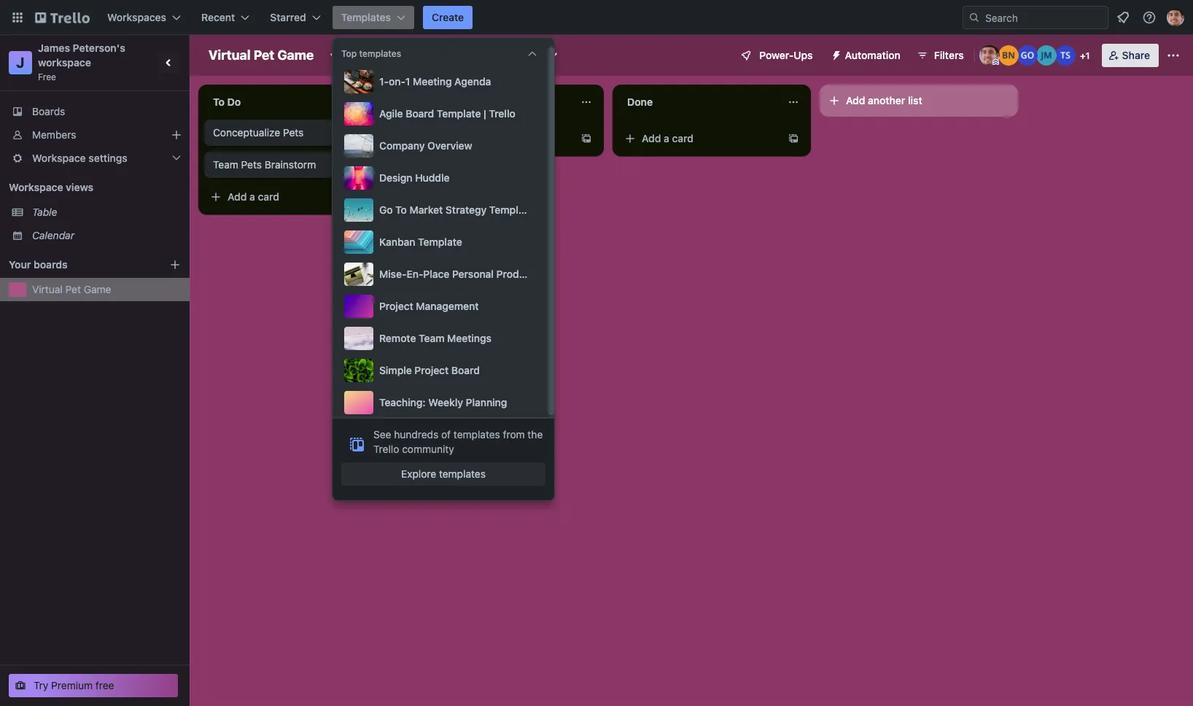 Task type: locate. For each thing, give the bounding box(es) containing it.
0 horizontal spatial project
[[379, 300, 414, 312]]

project up remote on the left of the page
[[379, 300, 414, 312]]

0 vertical spatial workspace
[[377, 49, 430, 61]]

0 vertical spatial templates
[[359, 48, 401, 59]]

1 right tara schultz (taraschultz7) image
[[1086, 50, 1090, 61]]

1 vertical spatial pet
[[65, 283, 81, 296]]

0 horizontal spatial a
[[250, 190, 255, 203]]

1 vertical spatial workspace
[[32, 152, 86, 164]]

workspace for workspace settings
[[32, 152, 86, 164]]

remote team meetings
[[379, 332, 492, 344]]

design
[[379, 171, 413, 184]]

Done text field
[[619, 90, 779, 114]]

game down the starred dropdown button
[[278, 47, 314, 63]]

team down conceptualize
[[213, 158, 238, 171]]

board down meetings
[[452, 364, 480, 376]]

0 horizontal spatial create from template… image
[[374, 191, 385, 203]]

workspace up the on-
[[377, 49, 430, 61]]

top templates
[[341, 48, 401, 59]]

0 vertical spatial pet
[[254, 47, 275, 63]]

0 horizontal spatial card
[[258, 190, 280, 203]]

a down agile board template | trello
[[457, 132, 463, 144]]

0 horizontal spatial 1
[[406, 75, 410, 88]]

virtual
[[209, 47, 251, 63], [32, 283, 63, 296]]

0 horizontal spatial add a card
[[228, 190, 280, 203]]

project down remote team meetings
[[415, 364, 449, 376]]

calendar link
[[32, 228, 181, 243]]

pets for team
[[241, 158, 262, 171]]

try premium free
[[34, 679, 114, 692]]

add a card button for to do
[[204, 185, 368, 209]]

1
[[1086, 50, 1090, 61], [406, 75, 410, 88]]

create from template… image
[[788, 133, 800, 144], [374, 191, 385, 203]]

teaching: weekly planning
[[379, 396, 507, 409]]

trello down the "see"
[[374, 443, 399, 455]]

1 vertical spatial 1
[[406, 75, 410, 88]]

1 horizontal spatial pets
[[283, 126, 304, 139]]

teaching: weekly planning button
[[341, 388, 540, 417]]

create from template… image
[[581, 133, 592, 144]]

a
[[457, 132, 463, 144], [664, 132, 670, 144], [250, 190, 255, 203]]

this member is an admin of this board. image
[[993, 59, 999, 66]]

create button
[[423, 6, 473, 29]]

0 horizontal spatial james peterson (jamespeterson93) image
[[980, 45, 1000, 66]]

pets down conceptualize
[[241, 158, 262, 171]]

0 horizontal spatial virtual pet game
[[32, 283, 111, 296]]

collapse image
[[527, 48, 538, 60]]

try
[[34, 679, 48, 692]]

free
[[38, 72, 56, 82]]

add a card button down |
[[412, 127, 575, 150]]

templates up 1-
[[359, 48, 401, 59]]

a down done text box
[[664, 132, 670, 144]]

workspace for workspace views
[[9, 181, 63, 193]]

productivity
[[497, 268, 555, 280]]

virtual pet game down starred
[[209, 47, 314, 63]]

0 vertical spatial to
[[213, 96, 225, 108]]

workspace visible button
[[350, 44, 473, 67]]

1 horizontal spatial card
[[465, 132, 487, 144]]

pets for conceptualize
[[283, 126, 304, 139]]

pet
[[254, 47, 275, 63], [65, 283, 81, 296]]

1 horizontal spatial board
[[452, 364, 480, 376]]

place
[[424, 268, 450, 280]]

1 horizontal spatial team
[[419, 332, 445, 344]]

list
[[908, 94, 923, 107]]

1 horizontal spatial create from template… image
[[788, 133, 800, 144]]

1 inside button
[[406, 75, 410, 88]]

remote team meetings button
[[341, 324, 540, 353]]

to inside text box
[[213, 96, 225, 108]]

0 horizontal spatial add a card button
[[204, 185, 368, 209]]

card down team pets brainstorm
[[258, 190, 280, 203]]

go to market strategy template
[[379, 204, 534, 216]]

team pets brainstorm link
[[213, 158, 382, 172]]

workspace inside workspace visible 'button'
[[377, 49, 430, 61]]

0 horizontal spatial game
[[84, 283, 111, 296]]

customize views image
[[545, 48, 560, 63]]

1 vertical spatial templates
[[454, 428, 500, 441]]

2 horizontal spatial card
[[672, 132, 694, 144]]

1 horizontal spatial trello
[[489, 107, 516, 120]]

add down team pets brainstorm
[[228, 190, 247, 203]]

your boards
[[9, 258, 68, 271]]

huddle
[[415, 171, 450, 184]]

1 horizontal spatial a
[[457, 132, 463, 144]]

0 vertical spatial game
[[278, 47, 314, 63]]

virtual pet game down your boards with 1 items element at the left top of the page
[[32, 283, 111, 296]]

0 horizontal spatial team
[[213, 158, 238, 171]]

templates right of on the bottom of page
[[454, 428, 500, 441]]

menu containing 1-on-1 meeting agenda
[[341, 67, 593, 417]]

add a card button
[[412, 127, 575, 150], [619, 127, 782, 150], [204, 185, 368, 209]]

pet down your boards with 1 items element at the left top of the page
[[65, 283, 81, 296]]

kanban template button
[[341, 228, 540, 257]]

to right go
[[396, 204, 407, 216]]

trello
[[489, 107, 516, 120], [374, 443, 399, 455]]

a down team pets brainstorm
[[250, 190, 255, 203]]

board link
[[476, 44, 538, 67]]

1-on-1 meeting agenda button
[[341, 67, 540, 96]]

1 horizontal spatial game
[[278, 47, 314, 63]]

add down agile board template | trello button
[[435, 132, 454, 144]]

0 horizontal spatial pets
[[241, 158, 262, 171]]

conceptualize pets link
[[213, 125, 382, 140]]

add a card down done
[[642, 132, 694, 144]]

1 horizontal spatial add a card
[[435, 132, 487, 144]]

1 horizontal spatial pet
[[254, 47, 275, 63]]

1 vertical spatial team
[[419, 332, 445, 344]]

0 horizontal spatial pet
[[65, 283, 81, 296]]

show menu image
[[1167, 48, 1181, 63]]

0 horizontal spatial trello
[[374, 443, 399, 455]]

add board image
[[169, 259, 181, 271]]

1 horizontal spatial virtual pet game
[[209, 47, 314, 63]]

company overview button
[[341, 131, 540, 161]]

1 horizontal spatial virtual
[[209, 47, 251, 63]]

from
[[503, 428, 525, 441]]

virtual down boards
[[32, 283, 63, 296]]

1 vertical spatial project
[[415, 364, 449, 376]]

progress
[[432, 96, 476, 108]]

2 vertical spatial board
[[452, 364, 480, 376]]

go to market strategy template button
[[341, 196, 540, 225]]

2 vertical spatial workspace
[[9, 181, 63, 193]]

simple project board button
[[341, 356, 540, 385]]

go
[[379, 204, 393, 216]]

1 vertical spatial to
[[396, 204, 407, 216]]

on-
[[389, 75, 406, 88]]

filters
[[934, 49, 964, 61]]

1 right 1-
[[406, 75, 410, 88]]

Search field
[[981, 7, 1108, 28]]

0 vertical spatial 1
[[1086, 50, 1090, 61]]

power-
[[760, 49, 794, 61]]

a for done
[[664, 132, 670, 144]]

agenda
[[455, 75, 491, 88]]

1 vertical spatial virtual
[[32, 283, 63, 296]]

game down your boards with 1 items element at the left top of the page
[[84, 283, 111, 296]]

add down done
[[642, 132, 661, 144]]

template down "go to market strategy template" button
[[418, 236, 462, 248]]

virtual down recent dropdown button
[[209, 47, 251, 63]]

templates inside see hundreds of templates from the trello community
[[454, 428, 500, 441]]

add inside 'button'
[[846, 94, 866, 107]]

templates down see hundreds of templates from the trello community
[[439, 468, 486, 480]]

template right strategy
[[490, 204, 534, 216]]

1 horizontal spatial project
[[415, 364, 449, 376]]

to do
[[213, 96, 241, 108]]

2 horizontal spatial add a card
[[642, 132, 694, 144]]

team up simple project board
[[419, 332, 445, 344]]

boards
[[34, 258, 68, 271]]

table
[[32, 206, 57, 218]]

1 vertical spatial template
[[490, 204, 534, 216]]

add for to do
[[228, 190, 247, 203]]

0 horizontal spatial to
[[213, 96, 225, 108]]

2 horizontal spatial a
[[664, 132, 670, 144]]

j
[[16, 54, 25, 71]]

add a card for in progress
[[435, 132, 487, 144]]

to inside button
[[396, 204, 407, 216]]

workspace for workspace visible
[[377, 49, 430, 61]]

0 vertical spatial board
[[501, 49, 529, 61]]

1 horizontal spatial add a card button
[[412, 127, 575, 150]]

in progress
[[420, 96, 476, 108]]

card down done text box
[[672, 132, 694, 144]]

add a card button down done text box
[[619, 127, 782, 150]]

0 vertical spatial create from template… image
[[788, 133, 800, 144]]

card for to do
[[258, 190, 280, 203]]

trello right |
[[489, 107, 516, 120]]

add another list button
[[820, 85, 1019, 117]]

+
[[1081, 50, 1086, 61]]

add a card down agile board template | trello
[[435, 132, 487, 144]]

workspace down "members" in the top left of the page
[[32, 152, 86, 164]]

workspace up the table
[[9, 181, 63, 193]]

game
[[278, 47, 314, 63], [84, 283, 111, 296]]

team inside button
[[419, 332, 445, 344]]

power-ups
[[760, 49, 813, 61]]

workspace inside dropdown button
[[32, 152, 86, 164]]

kanban template
[[379, 236, 462, 248]]

0 vertical spatial virtual
[[209, 47, 251, 63]]

board right agile
[[406, 107, 434, 120]]

share
[[1123, 49, 1151, 61]]

0 horizontal spatial board
[[406, 107, 434, 120]]

to left "do"
[[213, 96, 225, 108]]

1-on-1 meeting agenda
[[379, 75, 491, 88]]

Board name text field
[[201, 44, 321, 67]]

create from template… image for done
[[788, 133, 800, 144]]

a for in progress
[[457, 132, 463, 144]]

team
[[213, 158, 238, 171], [419, 332, 445, 344]]

1 horizontal spatial to
[[396, 204, 407, 216]]

done
[[627, 96, 653, 108]]

recent button
[[193, 6, 259, 29]]

james peterson's workspace link
[[38, 42, 128, 69]]

peterson's
[[73, 42, 125, 54]]

card
[[465, 132, 487, 144], [672, 132, 694, 144], [258, 190, 280, 203]]

system
[[557, 268, 593, 280]]

mise-en-place personal productivity system button
[[341, 260, 593, 289]]

board left customize views icon
[[501, 49, 529, 61]]

1 vertical spatial create from template… image
[[374, 191, 385, 203]]

workspace settings
[[32, 152, 128, 164]]

template
[[437, 107, 481, 120], [490, 204, 534, 216], [418, 236, 462, 248]]

2 horizontal spatial board
[[501, 49, 529, 61]]

2 horizontal spatial add a card button
[[619, 127, 782, 150]]

conceptualize pets
[[213, 126, 304, 139]]

card down |
[[465, 132, 487, 144]]

menu
[[341, 67, 593, 417]]

premium
[[51, 679, 93, 692]]

0 vertical spatial pets
[[283, 126, 304, 139]]

your
[[9, 258, 31, 271]]

2 vertical spatial templates
[[439, 468, 486, 480]]

trello inside see hundreds of templates from the trello community
[[374, 443, 399, 455]]

add left another
[[846, 94, 866, 107]]

filters button
[[913, 44, 969, 67]]

overview
[[428, 139, 472, 152]]

james peterson (jamespeterson93) image
[[1167, 9, 1185, 26], [980, 45, 1000, 66]]

1 vertical spatial virtual pet game
[[32, 283, 111, 296]]

james peterson (jamespeterson93) image left gary orlando (garyorlando) image
[[980, 45, 1000, 66]]

add a card button down brainstorm
[[204, 185, 368, 209]]

jeremy miller (jeremymiller198) image
[[1037, 45, 1057, 66]]

james peterson (jamespeterson93) image right open information menu image
[[1167, 9, 1185, 26]]

+ 1
[[1081, 50, 1090, 61]]

conceptualize
[[213, 126, 280, 139]]

pet down starred
[[254, 47, 275, 63]]

virtual pet game
[[209, 47, 314, 63], [32, 283, 111, 296]]

0 vertical spatial virtual pet game
[[209, 47, 314, 63]]

template left |
[[437, 107, 481, 120]]

0 vertical spatial project
[[379, 300, 414, 312]]

open information menu image
[[1143, 10, 1157, 25]]

search image
[[969, 12, 981, 23]]

0 vertical spatial trello
[[489, 107, 516, 120]]

pets down to do text box
[[283, 126, 304, 139]]

1 vertical spatial trello
[[374, 443, 399, 455]]

0 vertical spatial james peterson (jamespeterson93) image
[[1167, 9, 1185, 26]]

try premium free button
[[9, 674, 178, 698]]

create
[[432, 11, 464, 23]]

1 vertical spatial pets
[[241, 158, 262, 171]]

add a card down team pets brainstorm
[[228, 190, 280, 203]]

board
[[501, 49, 529, 61], [406, 107, 434, 120], [452, 364, 480, 376]]



Task type: describe. For each thing, give the bounding box(es) containing it.
do
[[227, 96, 241, 108]]

explore
[[401, 468, 436, 480]]

templates for top templates
[[359, 48, 401, 59]]

personal
[[452, 268, 494, 280]]

primary element
[[0, 0, 1194, 35]]

add a card for to do
[[228, 190, 280, 203]]

management
[[416, 300, 479, 312]]

workspace views
[[9, 181, 93, 193]]

company overview
[[379, 139, 472, 152]]

workspace settings button
[[0, 147, 190, 170]]

workspaces
[[107, 11, 166, 23]]

team pets brainstorm
[[213, 158, 316, 171]]

add for done
[[642, 132, 661, 144]]

In Progress text field
[[412, 90, 572, 114]]

To Do text field
[[204, 90, 365, 114]]

1 vertical spatial game
[[84, 283, 111, 296]]

add a card for done
[[642, 132, 694, 144]]

members link
[[0, 123, 190, 147]]

kanban
[[379, 236, 416, 248]]

back to home image
[[35, 6, 90, 29]]

in
[[420, 96, 429, 108]]

add a card button for in progress
[[412, 127, 575, 150]]

the
[[528, 428, 543, 441]]

strategy
[[446, 204, 487, 216]]

design huddle
[[379, 171, 450, 184]]

templates for explore templates
[[439, 468, 486, 480]]

workspace
[[38, 56, 91, 69]]

workspace navigation collapse icon image
[[159, 53, 179, 73]]

members
[[32, 128, 76, 141]]

top
[[341, 48, 357, 59]]

sm image
[[825, 44, 845, 64]]

planning
[[466, 396, 507, 409]]

boards link
[[0, 100, 190, 123]]

1 horizontal spatial james peterson (jamespeterson93) image
[[1167, 9, 1185, 26]]

1 horizontal spatial 1
[[1086, 50, 1090, 61]]

|
[[484, 107, 486, 120]]

workspace visible
[[377, 49, 464, 61]]

agile board template | trello
[[379, 107, 516, 120]]

brainstorm
[[265, 158, 316, 171]]

create from template… image for to do
[[374, 191, 385, 203]]

remote
[[379, 332, 416, 344]]

templates button
[[333, 6, 414, 29]]

game inside board name text field
[[278, 47, 314, 63]]

pet inside board name text field
[[254, 47, 275, 63]]

mise-
[[379, 268, 407, 280]]

automation
[[845, 49, 901, 61]]

james peterson's workspace free
[[38, 42, 128, 82]]

settings
[[89, 152, 128, 164]]

0 horizontal spatial virtual
[[32, 283, 63, 296]]

tara schultz (taraschultz7) image
[[1056, 45, 1076, 66]]

of
[[441, 428, 451, 441]]

see hundreds of templates from the trello community
[[374, 428, 543, 455]]

templates
[[341, 11, 391, 23]]

community
[[402, 443, 454, 455]]

0 notifications image
[[1115, 9, 1132, 26]]

simple
[[379, 364, 412, 376]]

add a card button for done
[[619, 127, 782, 150]]

1-
[[379, 75, 389, 88]]

calendar
[[32, 229, 74, 242]]

company
[[379, 139, 425, 152]]

recent
[[201, 11, 235, 23]]

share button
[[1102, 44, 1159, 67]]

virtual inside board name text field
[[209, 47, 251, 63]]

automation button
[[825, 44, 910, 67]]

trello inside button
[[489, 107, 516, 120]]

free
[[96, 679, 114, 692]]

agile
[[379, 107, 403, 120]]

table link
[[32, 205, 181, 220]]

hundreds
[[394, 428, 439, 441]]

ben nelson (bennelson96) image
[[999, 45, 1019, 66]]

market
[[410, 204, 443, 216]]

0 vertical spatial team
[[213, 158, 238, 171]]

mise-en-place personal productivity system
[[379, 268, 593, 280]]

design huddle button
[[341, 163, 540, 193]]

your boards with 1 items element
[[9, 256, 147, 274]]

see
[[374, 428, 391, 441]]

starred
[[270, 11, 306, 23]]

another
[[868, 94, 906, 107]]

weekly
[[428, 396, 463, 409]]

visible
[[433, 49, 464, 61]]

j link
[[9, 51, 32, 74]]

card for done
[[672, 132, 694, 144]]

james
[[38, 42, 70, 54]]

agile board template | trello button
[[341, 99, 540, 128]]

simple project board
[[379, 364, 480, 376]]

meetings
[[447, 332, 492, 344]]

1 vertical spatial james peterson (jamespeterson93) image
[[980, 45, 1000, 66]]

teaching:
[[379, 396, 426, 409]]

gary orlando (garyorlando) image
[[1018, 45, 1038, 66]]

add another list
[[846, 94, 923, 107]]

add for in progress
[[435, 132, 454, 144]]

a for to do
[[250, 190, 255, 203]]

2 vertical spatial template
[[418, 236, 462, 248]]

star or unstar board image
[[330, 50, 342, 61]]

workspaces button
[[99, 6, 190, 29]]

ups
[[794, 49, 813, 61]]

project management
[[379, 300, 479, 312]]

explore templates link
[[341, 463, 546, 486]]

0 vertical spatial template
[[437, 107, 481, 120]]

card for in progress
[[465, 132, 487, 144]]

1 vertical spatial board
[[406, 107, 434, 120]]

virtual pet game inside board name text field
[[209, 47, 314, 63]]



Task type: vqa. For each thing, say whether or not it's contained in the screenshot.
Downloader in the "Downloader lets you download attachments from cards, lists and boards"
no



